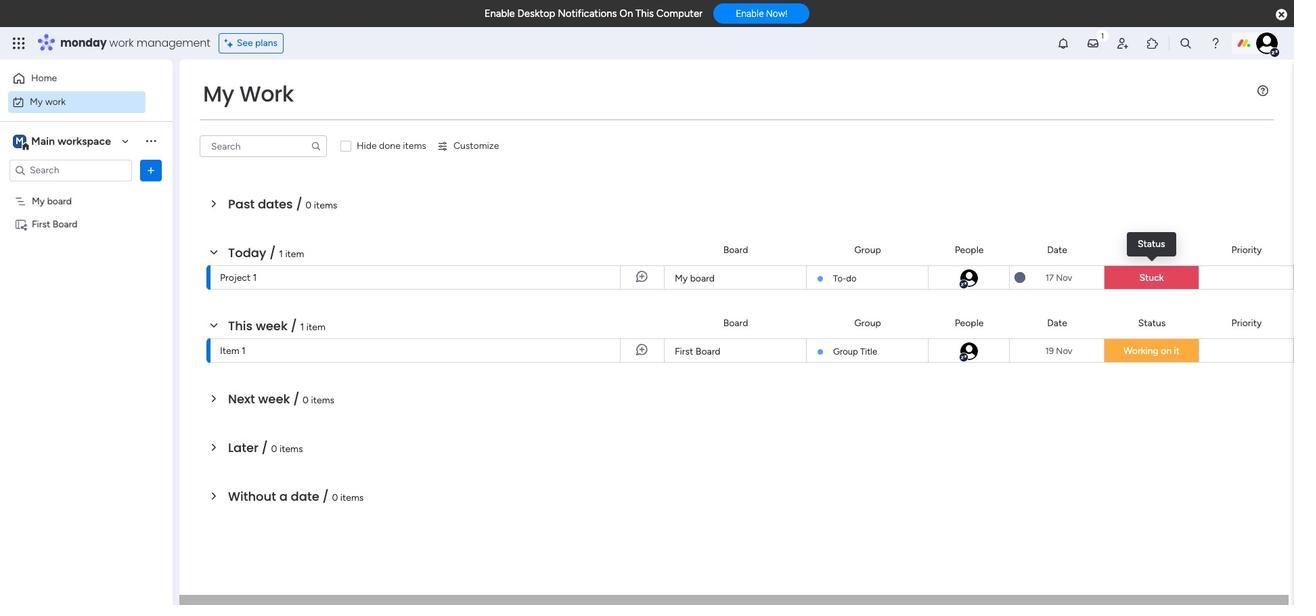 Task type: locate. For each thing, give the bounding box(es) containing it.
on
[[620, 7, 633, 20]]

inbox image
[[1087, 37, 1100, 50]]

nov right 19
[[1056, 346, 1073, 356]]

date
[[1048, 244, 1068, 256], [1048, 317, 1068, 329]]

week
[[256, 318, 288, 334], [258, 391, 290, 408]]

0 horizontal spatial my board
[[32, 195, 72, 207]]

1 horizontal spatial first
[[675, 346, 694, 357]]

past
[[228, 196, 255, 213]]

without a date / 0 items
[[228, 488, 364, 505]]

work down the home
[[45, 96, 66, 107]]

1 horizontal spatial enable
[[736, 8, 764, 19]]

1 inside today / 1 item
[[279, 248, 283, 260]]

group left title
[[833, 347, 858, 357]]

monday
[[60, 35, 107, 51]]

1 image
[[1097, 28, 1109, 43]]

0 inside later / 0 items
[[271, 443, 277, 455]]

0 vertical spatial this
[[636, 7, 654, 20]]

1 vertical spatial priority
[[1232, 317, 1262, 329]]

board
[[47, 195, 72, 207], [690, 273, 715, 284]]

this right on
[[636, 7, 654, 20]]

desktop
[[518, 7, 556, 20]]

0 inside without a date / 0 items
[[332, 492, 338, 504]]

1 horizontal spatial my board
[[675, 273, 715, 284]]

Search in workspace field
[[28, 162, 113, 178]]

1 horizontal spatial this
[[636, 7, 654, 20]]

enable for enable desktop notifications on this computer
[[485, 7, 515, 20]]

1
[[279, 248, 283, 260], [253, 272, 257, 284], [300, 322, 304, 333], [242, 345, 246, 357]]

0 horizontal spatial first
[[32, 218, 50, 230]]

0 vertical spatial item
[[285, 248, 304, 260]]

items
[[403, 140, 426, 152], [314, 200, 337, 211], [311, 395, 335, 406], [280, 443, 303, 455], [340, 492, 364, 504]]

1 status from the top
[[1138, 238, 1166, 250]]

hide done items
[[357, 140, 426, 152]]

priority for /
[[1232, 317, 1262, 329]]

/
[[296, 196, 302, 213], [270, 244, 276, 261], [291, 318, 297, 334], [293, 391, 300, 408], [262, 439, 268, 456], [323, 488, 329, 505]]

nov for 17 nov
[[1056, 273, 1073, 283]]

enable now!
[[736, 8, 788, 19]]

2 nov from the top
[[1056, 346, 1073, 356]]

week for next
[[258, 391, 290, 408]]

1 vertical spatial first board
[[675, 346, 721, 357]]

m
[[16, 135, 24, 147]]

1 vertical spatial my board
[[675, 273, 715, 284]]

0 vertical spatial week
[[256, 318, 288, 334]]

2 status from the top
[[1139, 244, 1166, 256]]

0 right "later"
[[271, 443, 277, 455]]

0 vertical spatial jacob simon image
[[959, 268, 979, 288]]

0 vertical spatial work
[[109, 35, 134, 51]]

enable left now!
[[736, 8, 764, 19]]

working
[[1124, 345, 1159, 357]]

nov for 19 nov
[[1056, 346, 1073, 356]]

0 vertical spatial nov
[[1056, 273, 1073, 283]]

without
[[228, 488, 276, 505]]

first board
[[32, 218, 78, 230], [675, 346, 721, 357]]

group for 1
[[855, 244, 881, 256]]

work right "monday"
[[109, 35, 134, 51]]

1 vertical spatial group
[[855, 317, 881, 329]]

1 vertical spatial people
[[955, 317, 984, 329]]

1 vertical spatial jacob simon image
[[959, 341, 979, 362]]

1 vertical spatial work
[[45, 96, 66, 107]]

my board
[[32, 195, 72, 207], [675, 273, 715, 284]]

enable inside button
[[736, 8, 764, 19]]

workspace
[[57, 134, 111, 147]]

1 vertical spatial this
[[228, 318, 253, 334]]

work
[[239, 79, 294, 109]]

nov right 17 at top right
[[1056, 273, 1073, 283]]

1 vertical spatial nov
[[1056, 346, 1073, 356]]

0 horizontal spatial item
[[285, 248, 304, 260]]

1 nov from the top
[[1056, 273, 1073, 283]]

enable desktop notifications on this computer
[[485, 7, 703, 20]]

status for 1
[[1139, 244, 1166, 256]]

0 horizontal spatial work
[[45, 96, 66, 107]]

0 up later / 0 items
[[303, 395, 309, 406]]

week right next
[[258, 391, 290, 408]]

later
[[228, 439, 259, 456]]

notifications image
[[1057, 37, 1070, 50]]

workspace options image
[[144, 134, 158, 148]]

this up item 1
[[228, 318, 253, 334]]

17
[[1046, 273, 1054, 283]]

0 vertical spatial priority
[[1232, 244, 1262, 256]]

this
[[636, 7, 654, 20], [228, 318, 253, 334]]

work for my
[[45, 96, 66, 107]]

work
[[109, 35, 134, 51], [45, 96, 66, 107]]

0 horizontal spatial board
[[47, 195, 72, 207]]

today
[[228, 244, 266, 261]]

next week / 0 items
[[228, 391, 335, 408]]

group
[[855, 244, 881, 256], [855, 317, 881, 329], [833, 347, 858, 357]]

people
[[955, 244, 984, 256], [955, 317, 984, 329]]

1 horizontal spatial work
[[109, 35, 134, 51]]

date for 1
[[1048, 244, 1068, 256]]

help image
[[1209, 37, 1223, 50]]

0 horizontal spatial enable
[[485, 7, 515, 20]]

item
[[220, 345, 239, 357]]

1 vertical spatial item
[[307, 322, 326, 333]]

plans
[[255, 37, 278, 49]]

jacob simon image
[[959, 268, 979, 288], [959, 341, 979, 362]]

items inside without a date / 0 items
[[340, 492, 364, 504]]

group up do
[[855, 244, 881, 256]]

priority
[[1232, 244, 1262, 256], [1232, 317, 1262, 329]]

0 vertical spatial first board
[[32, 218, 78, 230]]

None search field
[[200, 135, 327, 157]]

to-do
[[833, 274, 857, 284]]

0 vertical spatial date
[[1048, 244, 1068, 256]]

item
[[285, 248, 304, 260], [307, 322, 326, 333]]

first
[[32, 218, 50, 230], [675, 346, 694, 357]]

do
[[847, 274, 857, 284]]

my
[[203, 79, 234, 109], [30, 96, 43, 107], [32, 195, 45, 207], [675, 273, 688, 284]]

0 right dates in the left top of the page
[[306, 200, 312, 211]]

past dates / 0 items
[[228, 196, 337, 213]]

1 priority from the top
[[1232, 244, 1262, 256]]

0 horizontal spatial first board
[[32, 218, 78, 230]]

0 vertical spatial people
[[955, 244, 984, 256]]

0 right date
[[332, 492, 338, 504]]

1 people from the top
[[955, 244, 984, 256]]

week for this
[[256, 318, 288, 334]]

workspace selection element
[[13, 133, 113, 151]]

0
[[306, 200, 312, 211], [303, 395, 309, 406], [271, 443, 277, 455], [332, 492, 338, 504]]

0 vertical spatial group
[[855, 244, 881, 256]]

list box
[[0, 187, 173, 418]]

enable left desktop
[[485, 7, 515, 20]]

1 horizontal spatial first board
[[675, 346, 721, 357]]

option
[[0, 189, 173, 192]]

2 date from the top
[[1048, 317, 1068, 329]]

nov
[[1056, 273, 1073, 283], [1056, 346, 1073, 356]]

1 date from the top
[[1048, 244, 1068, 256]]

enable
[[485, 7, 515, 20], [736, 8, 764, 19]]

dapulse close image
[[1276, 8, 1288, 22]]

week down project 1
[[256, 318, 288, 334]]

date up 17 nov
[[1048, 244, 1068, 256]]

my board link
[[673, 266, 798, 290]]

1 horizontal spatial board
[[690, 273, 715, 284]]

1 vertical spatial first
[[675, 346, 694, 357]]

my work
[[30, 96, 66, 107]]

3 status from the top
[[1139, 317, 1166, 329]]

apps image
[[1146, 37, 1160, 50]]

1 vertical spatial week
[[258, 391, 290, 408]]

board
[[53, 218, 78, 230], [724, 244, 748, 256], [724, 317, 748, 329], [696, 346, 721, 357]]

workspace image
[[13, 134, 26, 149]]

management
[[137, 35, 210, 51]]

0 inside 'past dates / 0 items'
[[306, 200, 312, 211]]

2 priority from the top
[[1232, 317, 1262, 329]]

0 vertical spatial my board
[[32, 195, 72, 207]]

work inside "button"
[[45, 96, 66, 107]]

list box containing my board
[[0, 187, 173, 418]]

1 vertical spatial board
[[690, 273, 715, 284]]

2 people from the top
[[955, 317, 984, 329]]

monday work management
[[60, 35, 210, 51]]

enable now! button
[[714, 4, 810, 24]]

1 horizontal spatial item
[[307, 322, 326, 333]]

date up 19 nov
[[1048, 317, 1068, 329]]

status
[[1138, 238, 1166, 250], [1139, 244, 1166, 256], [1139, 317, 1166, 329]]

1 vertical spatial date
[[1048, 317, 1068, 329]]

group up title
[[855, 317, 881, 329]]

date
[[291, 488, 319, 505]]

my inside "button"
[[30, 96, 43, 107]]



Task type: vqa. For each thing, say whether or not it's contained in the screenshot.
QUICK SEARCH RESULTS LIST BOX
no



Task type: describe. For each thing, give the bounding box(es) containing it.
see plans
[[237, 37, 278, 49]]

19
[[1046, 346, 1054, 356]]

working on it
[[1124, 345, 1180, 357]]

2 vertical spatial group
[[833, 347, 858, 357]]

first board link
[[673, 339, 798, 364]]

0 inside next week / 0 items
[[303, 395, 309, 406]]

Filter dashboard by text search field
[[200, 135, 327, 157]]

today / 1 item
[[228, 244, 304, 261]]

shareable board image
[[14, 218, 27, 231]]

my work button
[[8, 91, 146, 113]]

to-
[[833, 274, 847, 284]]

status for /
[[1139, 317, 1166, 329]]

a
[[279, 488, 288, 505]]

customize
[[454, 140, 499, 152]]

date for /
[[1048, 317, 1068, 329]]

project
[[220, 272, 251, 284]]

17 nov
[[1046, 273, 1073, 283]]

main workspace
[[31, 134, 111, 147]]

home
[[31, 72, 57, 84]]

1 inside this week / 1 item
[[300, 322, 304, 333]]

jacob simon image
[[1257, 32, 1278, 54]]

home button
[[8, 68, 146, 89]]

dates
[[258, 196, 293, 213]]

later / 0 items
[[228, 439, 303, 456]]

priority for 1
[[1232, 244, 1262, 256]]

search everything image
[[1179, 37, 1193, 50]]

main
[[31, 134, 55, 147]]

item inside this week / 1 item
[[307, 322, 326, 333]]

stuck
[[1140, 272, 1164, 284]]

options image
[[144, 164, 158, 177]]

on
[[1161, 345, 1172, 357]]

people for 1
[[955, 244, 984, 256]]

0 vertical spatial first
[[32, 218, 50, 230]]

1 jacob simon image from the top
[[959, 268, 979, 288]]

items inside next week / 0 items
[[311, 395, 335, 406]]

menu image
[[1258, 85, 1269, 96]]

2 jacob simon image from the top
[[959, 341, 979, 362]]

my board inside list box
[[32, 195, 72, 207]]

notifications
[[558, 7, 617, 20]]

my work
[[203, 79, 294, 109]]

search image
[[311, 141, 322, 152]]

title
[[861, 347, 878, 357]]

enable for enable now!
[[736, 8, 764, 19]]

now!
[[766, 8, 788, 19]]

invite members image
[[1116, 37, 1130, 50]]

0 vertical spatial board
[[47, 195, 72, 207]]

customize button
[[432, 135, 505, 157]]

19 nov
[[1046, 346, 1073, 356]]

project 1
[[220, 272, 257, 284]]

computer
[[657, 7, 703, 20]]

done
[[379, 140, 401, 152]]

next
[[228, 391, 255, 408]]

hide
[[357, 140, 377, 152]]

item inside today / 1 item
[[285, 248, 304, 260]]

select product image
[[12, 37, 26, 50]]

see
[[237, 37, 253, 49]]

item 1
[[220, 345, 246, 357]]

items inside 'past dates / 0 items'
[[314, 200, 337, 211]]

items inside later / 0 items
[[280, 443, 303, 455]]

0 horizontal spatial this
[[228, 318, 253, 334]]

it
[[1174, 345, 1180, 357]]

group title
[[833, 347, 878, 357]]

group for /
[[855, 317, 881, 329]]

people for /
[[955, 317, 984, 329]]

see plans button
[[218, 33, 284, 53]]

this week / 1 item
[[228, 318, 326, 334]]

work for monday
[[109, 35, 134, 51]]



